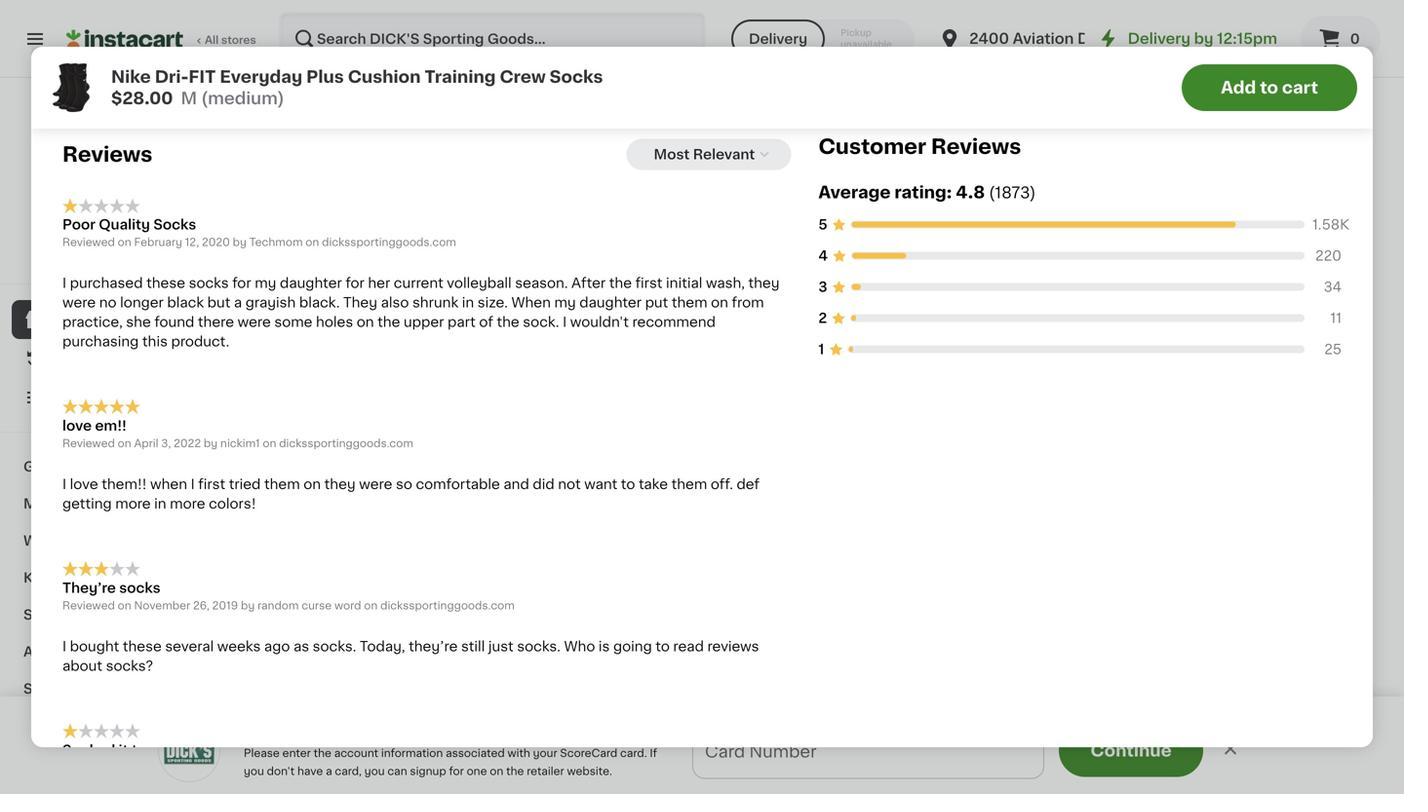 Task type: locate. For each thing, give the bounding box(es) containing it.
2 vertical spatial in
[[154, 497, 166, 511]]

product.
[[171, 335, 229, 349]]

details:
[[1050, 37, 1099, 51]]

on down they on the left of the page
[[357, 316, 374, 329]]

a right 'but'
[[234, 296, 242, 310]]

2, for biofreeze menthol pain relieving spra
[[1203, 742, 1213, 752]]

$ 42 00
[[1203, 348, 1256, 368]]

socks up november
[[119, 582, 161, 595]]

be down go
[[499, 18, 517, 32]]

receipt
[[422, 18, 470, 32]]

close image
[[1221, 740, 1240, 759]]

i up shop
[[62, 277, 66, 290]]

instacart up not.
[[238, 0, 299, 12]]

dick's up service type group
[[780, 0, 829, 12]]

0 vertical spatial item carousel region
[[293, 101, 1365, 476]]

1 vertical spatial dick's sporting goods logo image
[[158, 721, 220, 783]]

i for them
[[62, 478, 66, 492]]

1 horizontal spatial any
[[1019, 742, 1039, 752]]

$5 for biofreeze menthol pain relieving spra
[[1244, 742, 1258, 752]]

for up the grayish
[[232, 277, 251, 290]]

1 horizontal spatial add
[[958, 188, 987, 202]]

1 gear from the top
[[74, 683, 108, 696]]

dick's sporting goods logo image
[[81, 101, 167, 187], [158, 721, 220, 783]]

season.
[[515, 277, 568, 290]]

1 horizontal spatial menthol
[[1218, 759, 1275, 772]]

tape
[[1332, 739, 1365, 753]]

2 horizontal spatial your
[[1106, 0, 1137, 12]]

100% satisfaction guarantee button
[[30, 230, 218, 250]]

more
[[561, 37, 597, 51], [115, 497, 151, 511], [170, 497, 205, 511]]

any inside 'buy any 2, save $5 biofreeze menthol pain relieving gel fo'
[[1019, 742, 1039, 752]]

0 vertical spatial daughter
[[280, 277, 342, 290]]

menthol for biofreeze menthol pain relieving spra
[[1218, 759, 1275, 772]]

★★★★★
[[62, 198, 140, 214], [62, 400, 140, 415], [62, 400, 140, 415], [293, 431, 361, 445], [293, 431, 361, 445], [62, 562, 140, 577], [62, 562, 140, 577], [62, 724, 140, 740], [828, 777, 896, 791], [828, 777, 896, 791]]

grayish
[[246, 296, 296, 310]]

2 23 from the left
[[1029, 348, 1056, 368]]

relieving inside buy any 2, save $5 biofreeze menthol pain relieving spra
[[1183, 778, 1245, 792]]

getting
[[62, 497, 112, 511]]

2 horizontal spatial in
[[597, 18, 610, 32]]

i inside i bought these several weeks ago as socks. today, they're still just socks. who is going to read reviews about socks?
[[62, 640, 66, 654]]

add for add
[[958, 188, 987, 202]]

ago
[[264, 640, 290, 654]]

1 horizontal spatial and
[[1021, 0, 1046, 12]]

them!!
[[102, 478, 147, 492]]

https://www.dickssportinggoods.com/s/return-policy link
[[62, 57, 440, 71]]

enter
[[282, 748, 311, 759]]

1 horizontal spatial socks.
[[517, 640, 561, 654]]

average
[[818, 184, 891, 201]]

1 horizontal spatial they
[[748, 277, 780, 290]]

satisfaction
[[82, 236, 148, 247]]

by right 2022
[[204, 438, 218, 449]]

0 horizontal spatial 23
[[848, 348, 874, 368]]

1 horizontal spatial product group
[[837, 172, 1002, 461]]

my up the grayish
[[255, 277, 276, 290]]

buy
[[995, 742, 1016, 752], [1156, 742, 1177, 752]]

relieving down the more
[[1022, 778, 1084, 792]]

card,
[[335, 766, 362, 777]]

fit
[[883, 739, 901, 753]]

aviation
[[1013, 32, 1074, 46]]

most inside 'button'
[[654, 148, 690, 161]]

instacart up may
[[147, 18, 208, 32]]

love down lists
[[62, 419, 92, 433]]

2 horizontal spatial $
[[1203, 349, 1210, 359]]

reviewed for love
[[62, 438, 115, 449]]

main content
[[0, 78, 1404, 795]]

0 vertical spatial most
[[780, 18, 815, 32]]

i down gifting
[[62, 478, 66, 492]]

in inside items purchased through instacart can only be returned in-store. go to the customer service desk at any dick's sporting goods retail store and present your transaction barcode, if available, or instacart receipt, if not. your barcode or receipt will be accessible in your order history page. most purchases are eligible for exchange or refund within 90 days. dick's sporting goods may ask you to show a government-issued photo id. for more details, see dick's sporting goods's full in-store return policy for details: https://www.dickssportinggoods.com/s/return-policy
[[597, 18, 610, 32]]

220
[[1316, 249, 1342, 263]]

$5 inside buy any 2, save $5 biofreeze menthol pain relieving spra
[[1244, 742, 1258, 752]]

0 horizontal spatial accessories
[[23, 646, 110, 659]]

eligible
[[919, 18, 968, 32]]

dick's sporting goods link
[[42, 101, 207, 211]]

socks?
[[106, 660, 153, 673]]

april
[[134, 438, 158, 449]]

0 vertical spatial everyday
[[220, 69, 302, 85]]

2 horizontal spatial or
[[1065, 18, 1079, 32]]

to right the $10.00
[[932, 751, 949, 768]]

dick's sporting goods
[[42, 194, 207, 208]]

sellers
[[347, 111, 421, 131]]

product group
[[655, 172, 821, 459], [837, 172, 1002, 461]]

2, left close "icon"
[[1203, 742, 1213, 752]]

2 sports from the top
[[23, 720, 70, 733]]

purchased inside i purchased these socks for my daughter for her current volleyball season.  after the first initial wash, they were no longer black but a grayish black.  they also shrunk in size.  when my daughter put them on from practice, she found there were some holes on the upper part of the sock.  i wouldn't recommend purchasing this product.
[[70, 277, 143, 290]]

purchased for items
[[105, 0, 178, 12]]

sports for sports gear
[[23, 683, 70, 696]]

them
[[672, 296, 708, 310], [264, 478, 300, 492], [671, 478, 707, 492]]

2 product group from the left
[[837, 172, 1002, 461]]

2 save from the left
[[1216, 742, 1241, 752]]

2 $5 from the left
[[1244, 742, 1258, 752]]

1 sports from the top
[[23, 683, 70, 696]]

dickssportinggoods.com up 13
[[279, 438, 413, 449]]

1 horizontal spatial 3
[[818, 280, 827, 294]]

0 horizontal spatial add
[[834, 751, 868, 768]]

0 vertical spatial socks
[[550, 69, 603, 85]]

0 horizontal spatial store
[[113, 217, 142, 228]]

website.
[[567, 766, 612, 777]]

0 vertical spatial these
[[146, 277, 185, 290]]

1 vertical spatial can
[[387, 766, 407, 777]]

1 $5 from the left
[[1083, 742, 1097, 752]]

1 $ 23 49 from the left
[[841, 348, 891, 368]]

they inside i purchased these socks for my daughter for her current volleyball season.  after the first initial wash, they were no longer black but a grayish black.  they also shrunk in size.  when my daughter put them on from practice, she found there were some holes on the upper part of the sock.  i wouldn't recommend purchasing this product.
[[748, 277, 780, 290]]

i up about
[[62, 640, 66, 654]]

2 reviewed from the top
[[62, 438, 115, 449]]

1 vertical spatial 3
[[748, 751, 759, 768]]

they're
[[62, 582, 116, 595]]

0 horizontal spatial 3
[[748, 751, 759, 768]]

daughter up black.
[[280, 277, 342, 290]]

add up (30+)
[[1221, 79, 1256, 96]]

reviewed down poor
[[62, 237, 115, 248]]

return
[[937, 37, 978, 51]]

gear inside 'link'
[[74, 683, 108, 696]]

prices
[[144, 217, 179, 228]]

menthol inside buy any 2, save $5 biofreeze menthol pain relieving spra
[[1218, 759, 1275, 772]]

on right one
[[490, 766, 504, 777]]

for left one
[[449, 766, 464, 777]]

1 vertical spatial sports
[[23, 720, 70, 733]]

0 horizontal spatial can
[[303, 0, 328, 12]]

most inside items purchased through instacart can only be returned in-store. go to the customer service desk at any dick's sporting goods retail store and present your transaction barcode, if available, or instacart receipt, if not. your barcode or receipt will be accessible in your order history page. most purchases are eligible for exchange or refund within 90 days. dick's sporting goods may ask you to show a government-issued photo id. for more details, see dick's sporting goods's full in-store return policy for details: https://www.dickssportinggoods.com/s/return-policy
[[780, 18, 815, 32]]

relieving inside 'buy any 2, save $5 biofreeze menthol pain relieving gel fo'
[[1022, 778, 1084, 792]]

1 buy from the left
[[995, 742, 1016, 752]]

dick's up poor
[[42, 194, 92, 208]]

0 vertical spatial in-
[[448, 0, 466, 12]]

2, right qualify.
[[1042, 742, 1052, 752]]

these inside i bought these several weeks ago as socks. today, they're still just socks. who is going to read reviews about socks?
[[123, 640, 162, 654]]

2 buy from the left
[[1156, 742, 1177, 752]]

2022
[[174, 438, 201, 449]]

by inside they're socks reviewed on november 26, 2019 by random curse word on dickssportinggoods.com
[[241, 601, 255, 611]]

2 vertical spatial store
[[113, 217, 142, 228]]

a inside i purchased these socks for my daughter for her current volleyball season.  after the first initial wash, they were no longer black but a grayish black.  they also shrunk in size.  when my daughter put them on from practice, she found there were some holes on the upper part of the sock.  i wouldn't recommend purchasing this product.
[[234, 296, 242, 310]]

biofreeze for biofreeze menthol pain relieving gel fo
[[989, 759, 1054, 772]]

sports for sports gear accessories
[[23, 720, 70, 733]]

more down "when" at left bottom
[[170, 497, 205, 511]]

copper fit copperfit back pro
[[828, 739, 973, 772]]

2 horizontal spatial any
[[1180, 742, 1200, 752]]

$10.00
[[872, 751, 928, 768]]

1 vertical spatial these
[[123, 640, 162, 654]]

for
[[536, 37, 558, 51]]

your up refund
[[1106, 0, 1137, 12]]

0 horizontal spatial daughter
[[280, 277, 342, 290]]

black.
[[299, 296, 340, 310]]

socks inside poor quality socks reviewed on february 12, 2020 by techmom on dickssportinggoods.com
[[153, 218, 196, 232]]

goods up prices
[[160, 194, 207, 208]]

sporting up purchases
[[832, 0, 891, 12]]

$5 up the more
[[1083, 742, 1097, 752]]

in up part
[[462, 296, 474, 310]]

in inside i purchased these socks for my daughter for her current volleyball season.  after the first initial wash, they were no longer black but a grayish black.  they also shrunk in size.  when my daughter put them on from practice, she found there were some holes on the upper part of the sock.  i wouldn't recommend purchasing this product.
[[462, 296, 474, 310]]

dick's sporting goods logo image inside dick's sporting goods link
[[81, 101, 167, 187]]

0 horizontal spatial first
[[198, 478, 225, 492]]

2, inside 'buy any 2, save $5 biofreeze menthol pain relieving gel fo'
[[1042, 742, 1052, 752]]

the up 'accessible'
[[550, 0, 572, 12]]

1 menthol from the left
[[1057, 759, 1114, 772]]

reviews up dick's sporting goods
[[62, 144, 153, 165]]

accessories up me
[[111, 720, 198, 733]]

kt tape cotto
[[1311, 739, 1404, 772]]

socks inside they're socks reviewed on november 26, 2019 by random curse word on dickssportinggoods.com
[[119, 582, 161, 595]]

1 pain from the left
[[989, 778, 1018, 792]]

purchased up instacart logo
[[105, 0, 178, 12]]

save inside 'buy any 2, save $5 biofreeze menthol pain relieving gel fo'
[[1055, 742, 1080, 752]]

2 vertical spatial were
[[359, 478, 392, 492]]

any left close "icon"
[[1180, 742, 1200, 752]]

if right "barcode,"
[[1286, 0, 1295, 12]]

None search field
[[279, 12, 706, 66]]

1 vertical spatial socks
[[119, 582, 161, 595]]

1 vertical spatial most
[[654, 148, 690, 161]]

can inside please enter the account information associated with your scorecard card. if you don't have a card, you can signup for one on the retailer website.
[[387, 766, 407, 777]]

socks. right as
[[313, 640, 356, 654]]

back
[[828, 759, 862, 772]]

0 vertical spatial add
[[1221, 79, 1256, 96]]

1 horizontal spatial most
[[780, 18, 815, 32]]

1 horizontal spatial 23
[[1029, 348, 1056, 368]]

0 horizontal spatial socks
[[119, 582, 161, 595]]

pain for biofreeze menthol pain relieving gel fo
[[989, 778, 1018, 792]]

1 relieving from the left
[[1022, 778, 1084, 792]]

outdoors
[[23, 757, 90, 770]]

men link
[[12, 486, 237, 523]]

february
[[134, 237, 182, 248]]

1 or from the left
[[129, 18, 143, 32]]

is
[[599, 640, 610, 654]]

0 horizontal spatial or
[[129, 18, 143, 32]]

1 vertical spatial love
[[70, 478, 98, 492]]

add to cart
[[1221, 79, 1318, 96]]

on down black,
[[303, 478, 321, 492]]

sporting down available,
[[62, 37, 121, 51]]

your up the retailer
[[533, 748, 557, 759]]

1 23 from the left
[[848, 348, 874, 368]]

everyday store prices
[[58, 217, 179, 228]]

2
[[818, 311, 827, 325]]

0 horizontal spatial 2,
[[1042, 742, 1052, 752]]

1 vertical spatial be
[[499, 18, 517, 32]]

accessories
[[23, 646, 110, 659], [111, 720, 198, 733]]

were up shop
[[62, 296, 96, 310]]

in
[[597, 18, 610, 32], [462, 296, 474, 310], [154, 497, 166, 511]]

add button
[[921, 177, 997, 213]]

if
[[650, 748, 657, 759]]

gear for sports gear accessories
[[74, 720, 108, 733]]

25
[[1325, 343, 1342, 356]]

1 horizontal spatial $
[[1022, 349, 1029, 359]]

0 horizontal spatial my
[[255, 277, 276, 290]]

2 gear from the top
[[74, 720, 108, 733]]

0 horizontal spatial $5
[[1083, 742, 1097, 752]]

a inside please enter the account information associated with your scorecard card. if you don't have a card, you can signup for one on the retailer website.
[[326, 766, 332, 777]]

0 vertical spatial socks
[[189, 277, 229, 290]]

with
[[508, 748, 530, 759]]

2 menthol from the left
[[1218, 759, 1275, 772]]

gifting link
[[12, 449, 237, 486]]

can
[[303, 0, 328, 12], [387, 766, 407, 777]]

and left did
[[504, 478, 529, 492]]

dr
[[1078, 32, 1096, 46]]

1 horizontal spatial can
[[387, 766, 407, 777]]

a right "have"
[[326, 766, 332, 777]]

item carousel region containing copper fit copperfit back pro
[[797, 550, 1404, 795]]

to left the take
[[621, 478, 635, 492]]

4.8
[[956, 184, 985, 201]]

be up barcode
[[364, 0, 382, 12]]

0 vertical spatial love
[[62, 419, 92, 433]]

pain inside 'buy any 2, save $5 biofreeze menthol pain relieving gel fo'
[[989, 778, 1018, 792]]

sports down about
[[23, 683, 70, 696]]

everyday inside nike dri-fit everyday plus cushion training crew socks $28.00 m (medium)
[[220, 69, 302, 85]]

2 horizontal spatial were
[[359, 478, 392, 492]]

biofreeze inside buy any 2, save $5 biofreeze menthol pain relieving spra
[[1150, 759, 1215, 772]]

sports
[[23, 683, 70, 696], [23, 720, 70, 733]]

or right available,
[[129, 18, 143, 32]]

save inside buy any 2, save $5 biofreeze menthol pain relieving spra
[[1216, 742, 1241, 752]]

sporting up everyday store prices link
[[95, 194, 157, 208]]

these up "socks?" on the bottom of page
[[123, 640, 162, 654]]

more down them!!
[[115, 497, 151, 511]]

1 2, from the left
[[1042, 742, 1052, 752]]

relieving down close "icon"
[[1183, 778, 1245, 792]]

1 horizontal spatial 49
[[1058, 349, 1073, 359]]

$ 23 49
[[841, 348, 891, 368], [1022, 348, 1073, 368]]

0 vertical spatial sports
[[23, 683, 70, 696]]

menthol inside 'buy any 2, save $5 biofreeze menthol pain relieving gel fo'
[[1057, 759, 1114, 772]]

delivery
[[1128, 32, 1191, 46], [749, 32, 808, 46]]

1 horizontal spatial biofreeze
[[1150, 759, 1215, 772]]

practice,
[[62, 316, 123, 329]]

pain
[[989, 778, 1018, 792], [1150, 778, 1179, 792]]

1 vertical spatial your
[[613, 18, 644, 32]]

i right "when" at left bottom
[[191, 478, 195, 492]]

save up the more
[[1055, 742, 1080, 752]]

4
[[818, 249, 828, 263]]

but
[[207, 296, 230, 310]]

outdoors & recreation link
[[12, 745, 237, 782]]

my down after
[[554, 296, 576, 310]]

the right after
[[609, 277, 632, 290]]

42
[[1210, 348, 1238, 368]]

these for longer
[[146, 277, 185, 290]]

0 horizontal spatial buy
[[995, 742, 1016, 752]]

or
[[129, 18, 143, 32], [404, 18, 418, 32], [1065, 18, 1079, 32]]

and inside i love them!! when i first tried them on they were so comfortable and did not want to take them off. def getting more in more colors!
[[504, 478, 529, 492]]

to left read
[[656, 640, 670, 654]]

most left relevant
[[654, 148, 690, 161]]

socks. right just
[[517, 640, 561, 654]]

can down 'information'
[[387, 766, 407, 777]]

buy left close "icon"
[[1156, 742, 1177, 752]]

1 reviewed from the top
[[62, 237, 115, 248]]

them right tried
[[264, 478, 300, 492]]

pain down qualify.
[[989, 778, 1018, 792]]

1 vertical spatial daughter
[[579, 296, 642, 310]]

daughter up wouldn't
[[579, 296, 642, 310]]

i for no
[[62, 277, 66, 290]]

i for about
[[62, 640, 66, 654]]

$ 23 49 inside product group
[[841, 348, 891, 368]]

go
[[508, 0, 529, 12]]

2 horizontal spatial add
[[1221, 79, 1256, 96]]

exchange
[[994, 18, 1061, 32]]

buy left more button
[[995, 742, 1016, 752]]

1 horizontal spatial everyday
[[220, 69, 302, 85]]

on left next
[[678, 751, 701, 768]]

menthol for biofreeze menthol pain relieving gel fo
[[1057, 759, 1114, 772]]

2 or from the left
[[404, 18, 418, 32]]

3 $ from the left
[[1203, 349, 1210, 359]]

item carousel region
[[293, 101, 1365, 476], [797, 550, 1404, 795]]

reviews
[[931, 136, 1021, 157], [62, 144, 153, 165]]

1 horizontal spatial my
[[554, 296, 576, 310]]

3 inside treatment tracker modal dialog
[[748, 751, 759, 768]]

0 horizontal spatial relieving
[[1022, 778, 1084, 792]]

service type group
[[731, 20, 915, 59]]

lists link
[[12, 378, 237, 417]]

2 relieving from the left
[[1183, 778, 1245, 792]]

1 $ from the left
[[841, 349, 848, 359]]

if
[[1286, 0, 1295, 12], [267, 18, 276, 32]]

1 vertical spatial dickssportinggoods.com
[[279, 438, 413, 449]]

dick's up the 12:15pm
[[1238, 18, 1286, 32]]

sports up outdoors
[[23, 720, 70, 733]]

0 vertical spatial they
[[748, 277, 780, 290]]

2, inside buy any 2, save $5 biofreeze menthol pain relieving spra
[[1203, 742, 1213, 752]]

1 horizontal spatial $ 23 49
[[1022, 348, 1073, 368]]

1 biofreeze from the left
[[989, 759, 1054, 772]]

transaction
[[1141, 0, 1218, 12]]

2020
[[202, 237, 230, 248]]

buy inside 'buy any 2, save $5 biofreeze menthol pain relieving gel fo'
[[995, 742, 1016, 752]]

sports inside sports gear 'link'
[[23, 683, 70, 696]]

dick's sporting goods logo image right it
[[158, 721, 220, 783]]

0 horizontal spatial your
[[533, 748, 557, 759]]

please enter the account information associated with your scorecard card. if you don't have a card, you can signup for one on the retailer website.
[[244, 748, 657, 777]]

you inside items purchased through instacart can only be returned in-store. go to the customer service desk at any dick's sporting goods retail store and present your transaction barcode, if available, or instacart receipt, if not. your barcode or receipt will be accessible in your order history page. most purchases are eligible for exchange or refund within 90 days. dick's sporting goods may ask you to show a government-issued photo id. for more details, see dick's sporting goods's full in-store return policy for details: https://www.dickssportinggoods.com/s/return-policy
[[234, 37, 260, 51]]

most relevant button
[[627, 139, 791, 170]]

buy inside buy any 2, save $5 biofreeze menthol pain relieving spra
[[1156, 742, 1177, 752]]

or down present
[[1065, 18, 1079, 32]]

1 vertical spatial add
[[958, 188, 987, 202]]

by inside poor quality socks reviewed on february 12, 2020 by techmom on dickssportinggoods.com
[[233, 237, 247, 248]]

who
[[564, 640, 595, 654]]

1 49 from the left
[[876, 349, 891, 359]]

2 $ 23 49 from the left
[[1022, 348, 1073, 368]]

1 horizontal spatial be
[[499, 18, 517, 32]]

delivery
[[604, 751, 675, 768]]

by right "2019"
[[241, 601, 255, 611]]

delivery inside delivery button
[[749, 32, 808, 46]]

1 horizontal spatial $5
[[1244, 742, 1258, 752]]

sports inside sports gear accessories link
[[23, 720, 70, 733]]

delivery for delivery by 12:15pm
[[1128, 32, 1191, 46]]

first up put
[[635, 277, 663, 290]]

any inside buy any 2, save $5 biofreeze menthol pain relieving spra
[[1180, 742, 1200, 752]]

were inside i love them!! when i first tried them on they were so comfortable and did not want to take them off. def getting more in more colors!
[[359, 478, 392, 492]]

2 biofreeze from the left
[[1150, 759, 1215, 772]]

$5 for biofreeze menthol pain relieving gel fo
[[1083, 742, 1097, 752]]

accessories up about
[[23, 646, 110, 659]]

add inside product group
[[958, 188, 987, 202]]

1 vertical spatial purchased
[[70, 277, 143, 290]]

bought
[[70, 640, 119, 654]]

0 horizontal spatial most
[[654, 148, 690, 161]]

buy any 2, save $5 biofreeze menthol pain relieving gel fo
[[989, 742, 1139, 795]]

1 horizontal spatial save
[[1216, 742, 1241, 752]]

for down exchange
[[1027, 37, 1046, 51]]

1 horizontal spatial policy
[[982, 37, 1024, 51]]

purchased inside items purchased through instacart can only be returned in-store. go to the customer service desk at any dick's sporting goods retail store and present your transaction barcode, if available, or instacart receipt, if not. your barcode or receipt will be accessible in your order history page. most purchases are eligible for exchange or refund within 90 days. dick's sporting goods may ask you to show a government-issued photo id. for more details, see dick's sporting goods's full in-store return policy for details: https://www.dickssportinggoods.com/s/return-policy
[[105, 0, 178, 12]]

0 horizontal spatial in-
[[448, 0, 466, 12]]

2 socks. from the left
[[517, 640, 561, 654]]

be
[[364, 0, 382, 12], [499, 18, 517, 32]]

dickssportinggoods.com inside poor quality socks reviewed on february 12, 2020 by techmom on dickssportinggoods.com
[[322, 237, 456, 248]]

2 vertical spatial your
[[533, 748, 557, 759]]

dickssportinggoods.com inside the love em!! reviewed on april 3, 2022 by nickim1 on dickssportinggoods.com
[[279, 438, 413, 449]]

2 vertical spatial add
[[834, 751, 868, 768]]

0 vertical spatial dickssportinggoods.com
[[322, 237, 456, 248]]

reviewed for they're
[[62, 601, 115, 611]]

socks inside nike dri-fit everyday plus cushion training crew socks $28.00 m (medium)
[[550, 69, 603, 85]]

reviewed inside the love em!! reviewed on april 3, 2022 by nickim1 on dickssportinggoods.com
[[62, 438, 115, 449]]

everyday up 100%
[[58, 217, 110, 228]]

1 save from the left
[[1055, 742, 1080, 752]]

policy down issued on the left of the page
[[397, 57, 440, 71]]

1 vertical spatial in-
[[880, 37, 898, 51]]

0 vertical spatial store
[[982, 0, 1017, 12]]

2 2, from the left
[[1203, 742, 1213, 752]]

0 horizontal spatial product group
[[655, 172, 821, 459]]

a down your
[[321, 37, 329, 51]]

1 socks. from the left
[[313, 640, 356, 654]]

0 horizontal spatial biofreeze
[[989, 759, 1054, 772]]

on inside please enter the account information associated with your scorecard card. if you don't have a card, you can signup for one on the retailer website.
[[490, 766, 504, 777]]

accessories link
[[12, 634, 237, 671]]

pain inside buy any 2, save $5 biofreeze menthol pain relieving spra
[[1150, 778, 1179, 792]]

biofreeze inside 'buy any 2, save $5 biofreeze menthol pain relieving gel fo'
[[989, 759, 1054, 772]]

shoes link
[[12, 597, 237, 634]]

1 horizontal spatial instacart
[[238, 0, 299, 12]]

were
[[62, 296, 96, 310], [238, 316, 271, 329], [359, 478, 392, 492]]

were left so
[[359, 478, 392, 492]]

not
[[558, 478, 581, 492]]

dick's sporting goods logo image up dick's sporting goods
[[81, 101, 167, 187]]

reviewed inside they're socks reviewed on november 26, 2019 by random curse word on dickssportinggoods.com
[[62, 601, 115, 611]]

these inside i purchased these socks for my daughter for her current volleyball season.  after the first initial wash, they were no longer black but a grayish black.  they also shrunk in size.  when my daughter put them on from practice, she found there were some holes on the upper part of the sock.  i wouldn't recommend purchasing this product.
[[146, 277, 185, 290]]

reviews up the 4.8
[[931, 136, 1021, 157]]

policy down exchange
[[982, 37, 1024, 51]]

see
[[653, 37, 678, 51]]

0 vertical spatial a
[[321, 37, 329, 51]]

the down also
[[378, 316, 400, 329]]

delivery inside delivery by 12:15pm link
[[1128, 32, 1191, 46]]

can up your
[[303, 0, 328, 12]]

first up colors!
[[198, 478, 225, 492]]

current
[[394, 277, 443, 290]]

dick's sporting goods logo image for dick's
[[81, 101, 167, 187]]

any for biofreeze menthol pain relieving spra
[[1180, 742, 1200, 752]]

in down "when" at left bottom
[[154, 497, 166, 511]]

2 horizontal spatial store
[[982, 0, 1017, 12]]

to left "cart"
[[1260, 79, 1278, 96]]

2 vertical spatial dickssportinggoods.com
[[380, 601, 515, 611]]

3 reviewed from the top
[[62, 601, 115, 611]]

more inside items purchased through instacart can only be returned in-store. go to the customer service desk at any dick's sporting goods retail store and present your transaction barcode, if available, or instacart receipt, if not. your barcode or receipt will be accessible in your order history page. most purchases are eligible for exchange or refund within 90 days. dick's sporting goods may ask you to show a government-issued photo id. for more details, see dick's sporting goods's full in-store return policy for details: https://www.dickssportinggoods.com/s/return-policy
[[561, 37, 597, 51]]

everyday up (medium)
[[220, 69, 302, 85]]

found
[[154, 316, 194, 329]]

2400 aviation dr button
[[938, 12, 1096, 66]]

love em!! reviewed on april 3, 2022 by nickim1 on dickssportinggoods.com
[[62, 419, 413, 449]]

0 vertical spatial first
[[635, 277, 663, 290]]

0 horizontal spatial if
[[267, 18, 276, 32]]

pain down continue button
[[1150, 778, 1179, 792]]

0 vertical spatial can
[[303, 0, 328, 12]]

$5 inside 'buy any 2, save $5 biofreeze menthol pain relieving gel fo'
[[1083, 742, 1097, 752]]

associated
[[446, 748, 505, 759]]

1 vertical spatial everyday
[[58, 217, 110, 228]]

1 horizontal spatial pain
[[1150, 778, 1179, 792]]

2 vertical spatial reviewed
[[62, 601, 115, 611]]

any inside items purchased through instacart can only be returned in-store. go to the customer service desk at any dick's sporting goods retail store and present your transaction barcode, if available, or instacart receipt, if not. your barcode or receipt will be accessible in your order history page. most purchases are eligible for exchange or refund within 90 days. dick's sporting goods may ask you to show a government-issued photo id. for more details, see dick's sporting goods's full in-store return policy for details: https://www.dickssportinggoods.com/s/return-policy
[[752, 0, 777, 12]]

2 pain from the left
[[1150, 778, 1179, 792]]



Task type: describe. For each thing, give the bounding box(es) containing it.
them left off.
[[671, 478, 707, 492]]

main content containing best sellers
[[0, 78, 1404, 795]]

card.
[[620, 748, 647, 759]]

women
[[23, 534, 77, 548]]

gifting
[[23, 460, 72, 474]]

in inside i love them!! when i first tried them on they were so comfortable and did not want to take them off. def getting more in more colors!
[[154, 497, 166, 511]]

scorecard
[[560, 748, 618, 759]]

your inside please enter the account information associated with your scorecard card. if you don't have a card, you can signup for one on the retailer website.
[[533, 748, 557, 759]]

add for add to cart
[[1221, 79, 1256, 96]]

some
[[274, 316, 313, 329]]

1 horizontal spatial reviews
[[931, 136, 1021, 157]]

$114.99 element
[[655, 345, 821, 371]]

to inside button
[[1260, 79, 1278, 96]]

0 horizontal spatial reviews
[[62, 144, 153, 165]]

through
[[181, 0, 235, 12]]

i love them!! when i first tried them on they were so comfortable and did not want to take them off. def getting more in more colors!
[[62, 478, 760, 511]]

word
[[335, 601, 361, 611]]

1 horizontal spatial more
[[170, 497, 205, 511]]

on right techmom
[[306, 237, 319, 248]]

on right nickim1
[[263, 438, 276, 449]]

0 vertical spatial instacart
[[238, 0, 299, 12]]

the up "have"
[[314, 748, 331, 759]]

a inside items purchased through instacart can only be returned in-store. go to the customer service desk at any dick's sporting goods retail store and present your transaction barcode, if available, or instacart receipt, if not. your barcode or receipt will be accessible in your order history page. most purchases are eligible for exchange or refund within 90 days. dick's sporting goods may ask you to show a government-issued photo id. for more details, see dick's sporting goods's full in-store return policy for details: https://www.dickssportinggoods.com/s/return-policy
[[321, 37, 329, 51]]

free
[[564, 751, 600, 768]]

and inside items purchased through instacart can only be returned in-store. go to the customer service desk at any dick's sporting goods retail store and present your transaction barcode, if available, or instacart receipt, if not. your barcode or receipt will be accessible in your order history page. most purchases are eligible for exchange or refund within 90 days. dick's sporting goods may ask you to show a government-issued photo id. for more details, see dick's sporting goods's full in-store return policy for details: https://www.dickssportinggoods.com/s/return-policy
[[1021, 0, 1046, 12]]

0 vertical spatial be
[[364, 0, 382, 12]]

to inside treatment tracker modal dialog
[[932, 751, 949, 768]]

1 horizontal spatial were
[[238, 316, 271, 329]]

shop link
[[12, 300, 237, 339]]

1 horizontal spatial accessories
[[111, 720, 198, 733]]

first inside i purchased these socks for my daughter for her current volleyball season.  after the first initial wash, they were no longer black but a grayish black.  they also shrunk in size.  when my daughter put them on from practice, she found there were some holes on the upper part of the sock.  i wouldn't recommend purchasing this product.
[[635, 277, 663, 290]]

longer
[[120, 296, 164, 310]]

on down the wash,
[[711, 296, 728, 310]]

customer reviews
[[818, 136, 1021, 157]]

you down account
[[364, 766, 385, 777]]

will
[[474, 18, 496, 32]]

one
[[467, 766, 487, 777]]

26,
[[193, 601, 210, 611]]

relieving for biofreeze menthol pain relieving spra
[[1183, 778, 1245, 792]]

copperfit
[[904, 739, 973, 753]]

to right it
[[132, 744, 146, 758]]

men
[[23, 497, 54, 511]]

love inside the love em!! reviewed on april 3, 2022 by nickim1 on dickssportinggoods.com
[[62, 419, 92, 433]]

can inside items purchased through instacart can only be returned in-store. go to the customer service desk at any dick's sporting goods retail store and present your transaction barcode, if available, or instacart receipt, if not. your barcode or receipt will be accessible in your order history page. most purchases are eligible for exchange or refund within 90 days. dick's sporting goods may ask you to show a government-issued photo id. for more details, see dick's sporting goods's full in-store return policy for details: https://www.dickssportinggoods.com/s/return-policy
[[303, 0, 328, 12]]

by down the days.
[[1194, 32, 1214, 46]]

item carousel region containing best sellers
[[293, 101, 1365, 476]]

1 horizontal spatial in-
[[880, 37, 898, 51]]

49 inside product group
[[876, 349, 891, 359]]

dick's sporting goods logo image for please
[[158, 721, 220, 783]]

add to cart button
[[1182, 64, 1357, 111]]

to up https://www.dickssportinggoods.com/s/return-policy link
[[264, 37, 278, 51]]

information
[[381, 748, 443, 759]]

all stores
[[205, 35, 256, 45]]

delivery by 12:15pm
[[1128, 32, 1277, 46]]

0 vertical spatial your
[[1106, 0, 1137, 12]]

0 vertical spatial policy
[[982, 37, 1024, 51]]

upper
[[404, 316, 444, 329]]

read
[[673, 640, 704, 654]]

to right go
[[532, 0, 546, 12]]

the down "with"
[[506, 766, 524, 777]]

you down please
[[244, 766, 264, 777]]

items purchased through instacart can only be returned in-store. go to the customer service desk at any dick's sporting goods retail store and present your transaction barcode, if available, or instacart receipt, if not. your barcode or receipt will be accessible in your order history page. most purchases are eligible for exchange or refund within 90 days. dick's sporting goods may ask you to show a government-issued photo id. for more details, see dick's sporting goods's full in-store return policy for details: https://www.dickssportinggoods.com/s/return-policy
[[62, 0, 1295, 71]]

on right word
[[364, 601, 378, 611]]

reviewed inside poor quality socks reviewed on february 12, 2020 by techmom on dickssportinggoods.com
[[62, 237, 115, 248]]

them inside i purchased these socks for my daughter for her current volleyball season.  after the first initial wash, they were no longer black but a grayish black.  they also shrunk in size.  when my daughter put them on from practice, she found there were some holes on the upper part of the sock.  i wouldn't recommend purchasing this product.
[[672, 296, 708, 310]]

kids link
[[12, 560, 237, 597]]

this
[[142, 335, 168, 349]]

they're socks reviewed on november 26, 2019 by random curse word on dickssportinggoods.com
[[62, 582, 515, 611]]

sporting down page.
[[734, 37, 793, 51]]

buy for biofreeze menthol pain relieving spra
[[1156, 742, 1177, 752]]

kt
[[1311, 739, 1329, 753]]

3 or from the left
[[1065, 18, 1079, 32]]

there
[[198, 316, 234, 329]]

rating:
[[895, 184, 952, 201]]

kt tape cotto button
[[1311, 550, 1404, 795]]

1 horizontal spatial daughter
[[579, 296, 642, 310]]

for up 2400
[[972, 18, 991, 32]]

(120)
[[900, 780, 927, 791]]

2019
[[212, 601, 238, 611]]

0 vertical spatial goods
[[895, 0, 941, 12]]

fit
[[189, 69, 216, 85]]

options
[[387, 450, 430, 460]]

pain for biofreeze menthol pain relieving spra
[[1150, 778, 1179, 792]]

2, for biofreeze menthol pain relieving gel fo
[[1042, 742, 1052, 752]]

shoes
[[23, 608, 67, 622]]

save for biofreeze menthol pain relieving gel fo
[[1055, 742, 1080, 752]]

order
[[648, 18, 684, 32]]

history
[[688, 18, 735, 32]]

store.
[[466, 0, 505, 12]]

the right of
[[497, 316, 520, 329]]

going
[[613, 640, 652, 654]]

Card Number text field
[[693, 725, 1043, 779]]

first inside i love them!! when i first tried them on they were so comfortable and did not want to take them off. def getting more in more colors!
[[198, 478, 225, 492]]

$ inside product group
[[841, 349, 848, 359]]

on down quality
[[118, 237, 131, 248]]

$ inside $ 42 00
[[1203, 349, 1210, 359]]

curse
[[302, 601, 332, 611]]

signup
[[410, 766, 446, 777]]

0 vertical spatial if
[[1286, 0, 1295, 12]]

1 vertical spatial if
[[267, 18, 276, 32]]

5
[[818, 218, 828, 231]]

love inside i love them!! when i first tried them on they were so comfortable and did not want to take them off. def getting more in more colors!
[[70, 478, 98, 492]]

your
[[310, 18, 340, 32]]

kids
[[23, 571, 54, 585]]

all
[[205, 35, 219, 45]]

for up they on the left of the page
[[346, 277, 364, 290]]

&
[[94, 757, 105, 770]]

dickssportinggoods.com inside they're socks reviewed on november 26, 2019 by random curse word on dickssportinggoods.com
[[380, 601, 515, 611]]

$14.99 element
[[1311, 711, 1404, 736]]

on left 'april'
[[118, 438, 131, 449]]

cover photo image
[[308, 550, 797, 795]]

customer
[[818, 136, 926, 157]]

dick's down history
[[682, 37, 730, 51]]

0 horizontal spatial policy
[[397, 57, 440, 71]]

the inside items purchased through instacart can only be returned in-store. go to the customer service desk at any dick's sporting goods retail store and present your transaction barcode, if available, or instacart receipt, if not. your barcode or receipt will be accessible in your order history page. most purchases are eligible for exchange or refund within 90 days. dick's sporting goods may ask you to show a government-issued photo id. for more details, see dick's sporting goods's full in-store return policy for details: https://www.dickssportinggoods.com/s/return-policy
[[550, 0, 572, 12]]

1 vertical spatial goods
[[125, 37, 171, 51]]

today,
[[360, 640, 405, 654]]

view all (30+)
[[1140, 114, 1235, 128]]

crew
[[500, 69, 546, 85]]

to inside i bought these several weeks ago as socks. today, they're still just socks. who is going to read reviews about socks?
[[656, 640, 670, 654]]

she
[[126, 316, 151, 329]]

product group containing 23
[[837, 172, 1002, 461]]

they
[[343, 296, 377, 310]]

treatment tracker modal dialog
[[254, 725, 1404, 795]]

socks inside i purchased these socks for my daughter for her current volleyball season.  after the first initial wash, they were no longer black but a grayish black.  they also shrunk in size.  when my daughter put them on from practice, she found there were some holes on the upper part of the sock.  i wouldn't recommend purchasing this product.
[[189, 277, 229, 290]]

best
[[293, 111, 342, 131]]

cart
[[1282, 79, 1318, 96]]

on inside i love them!! when i first tried them on they were so comfortable and did not want to take them off. def getting more in more colors!
[[303, 478, 321, 492]]

on down kids link
[[118, 601, 131, 611]]

delivery for delivery
[[749, 32, 808, 46]]

training
[[425, 69, 496, 85]]

weeks
[[217, 640, 261, 654]]

these for socks?
[[123, 640, 162, 654]]

stores
[[221, 35, 256, 45]]

90
[[1175, 18, 1194, 32]]

relieving for biofreeze menthol pain relieving gel fo
[[1022, 778, 1084, 792]]

november
[[134, 601, 190, 611]]

plus
[[306, 69, 344, 85]]

biofreeze for biofreeze menthol pain relieving spra
[[1150, 759, 1215, 772]]

not.
[[280, 18, 306, 32]]

on inside treatment tracker modal dialog
[[678, 751, 701, 768]]

0 horizontal spatial more
[[115, 497, 151, 511]]

add inside treatment tracker modal dialog
[[834, 751, 868, 768]]

2400 aviation dr
[[969, 32, 1096, 46]]

2 vertical spatial goods
[[160, 194, 207, 208]]

0 horizontal spatial were
[[62, 296, 96, 310]]

delivery button
[[731, 20, 825, 59]]

0 vertical spatial 3
[[818, 280, 827, 294]]

23 inside product group
[[848, 348, 874, 368]]

socked it to me
[[62, 744, 172, 758]]

copper
[[828, 739, 880, 753]]

her
[[368, 277, 390, 290]]

also
[[381, 296, 409, 310]]

for inside please enter the account information associated with your scorecard card. if you don't have a card, you can signup for one on the retailer website.
[[449, 766, 464, 777]]

purchases
[[819, 18, 891, 32]]

1 vertical spatial instacart
[[147, 18, 208, 32]]

2 $ from the left
[[1022, 349, 1029, 359]]

buy for biofreeze menthol pain relieving gel fo
[[995, 742, 1016, 752]]

techmom
[[249, 237, 303, 248]]

please
[[244, 748, 280, 759]]

they inside i love them!! when i first tried them on they were so comfortable and did not want to take them off. def getting more in more colors!
[[324, 478, 356, 492]]

0 vertical spatial accessories
[[23, 646, 110, 659]]

i right the sock.
[[563, 316, 567, 329]]

12:15pm
[[1217, 32, 1277, 46]]

socked
[[62, 744, 115, 758]]

black
[[167, 296, 204, 310]]

holes
[[316, 316, 353, 329]]

2 49 from the left
[[1058, 349, 1073, 359]]

best sellers
[[293, 111, 421, 131]]

total
[[359, 450, 385, 460]]

any for biofreeze menthol pain relieving gel fo
[[1019, 742, 1039, 752]]

•
[[824, 752, 830, 767]]

0 horizontal spatial everyday
[[58, 217, 110, 228]]

00
[[1240, 349, 1256, 359]]

returned
[[386, 0, 444, 12]]

instacart logo image
[[66, 27, 183, 51]]

barcode,
[[1222, 0, 1283, 12]]

1 product group from the left
[[655, 172, 821, 459]]

purchased for i
[[70, 277, 143, 290]]

retail
[[944, 0, 978, 12]]

gear for sports gear
[[74, 683, 108, 696]]

1 vertical spatial store
[[898, 37, 934, 51]]

m
[[181, 90, 197, 107]]

to inside i love them!! when i first tried them on they were so comfortable and did not want to take them off. def getting more in more colors!
[[621, 478, 635, 492]]

sports gear link
[[12, 671, 237, 708]]

by inside the love em!! reviewed on april 3, 2022 by nickim1 on dickssportinggoods.com
[[204, 438, 218, 449]]

so
[[396, 478, 412, 492]]

save for biofreeze menthol pain relieving spra
[[1216, 742, 1241, 752]]



Task type: vqa. For each thing, say whether or not it's contained in the screenshot.
middle your
yes



